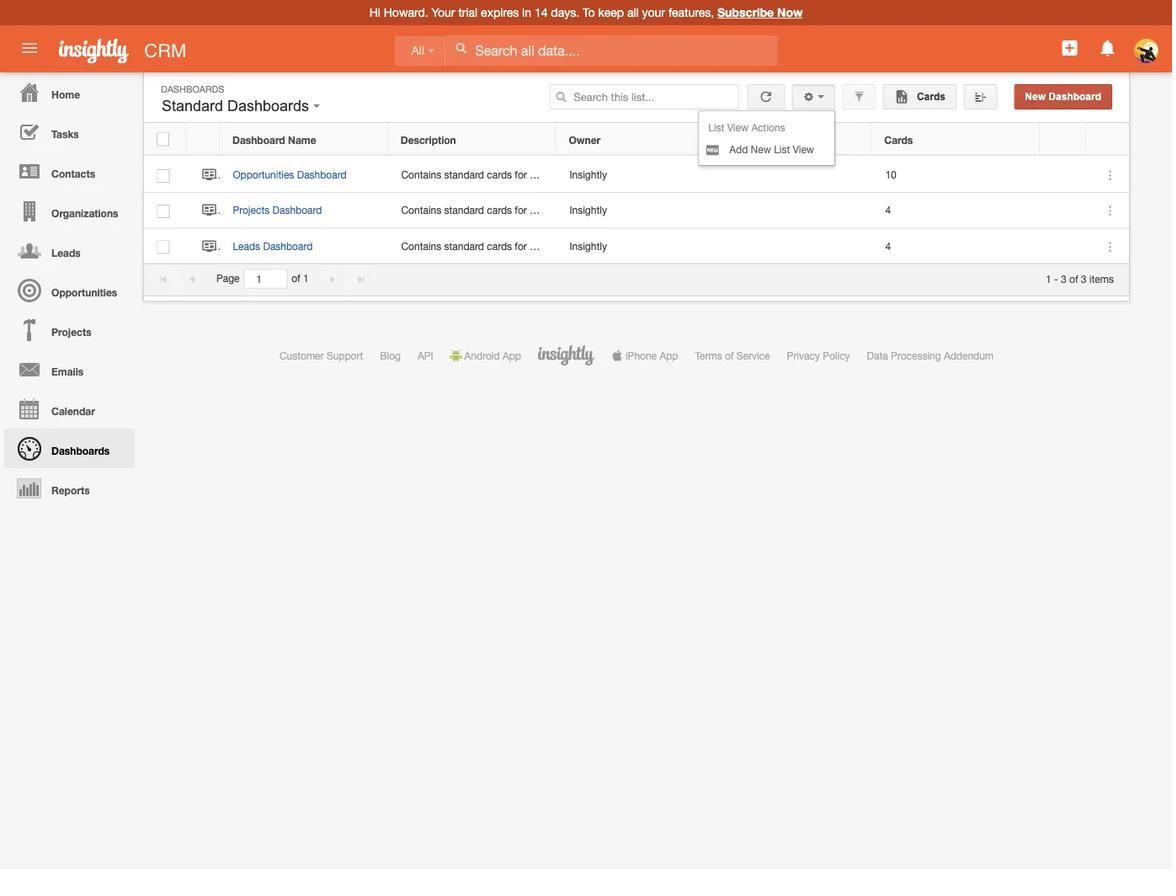 Task type: vqa. For each thing, say whether or not it's contained in the screenshot.


Task type: locate. For each thing, give the bounding box(es) containing it.
show list view filters image
[[854, 91, 866, 103]]

3 right -
[[1062, 273, 1067, 285]]

0 vertical spatial 4
[[886, 204, 892, 216]]

projects inside "link"
[[51, 326, 92, 338]]

0 horizontal spatial cards
[[885, 134, 914, 146]]

1 - 3 of 3 items
[[1047, 273, 1115, 285]]

4 row from the top
[[144, 229, 1130, 264]]

list
[[709, 121, 725, 133], [774, 143, 791, 155]]

1 horizontal spatial 1
[[1047, 273, 1052, 285]]

0 horizontal spatial leads
[[51, 247, 81, 259]]

cards left show sidebar icon at right
[[915, 91, 946, 102]]

opportunities for opportunities
[[51, 286, 117, 298]]

your
[[432, 5, 455, 19]]

opportunities up projects "link"
[[51, 286, 117, 298]]

1 vertical spatial new
[[751, 143, 772, 155]]

items
[[1090, 273, 1115, 285]]

standard down contains standard cards for projects cell
[[445, 240, 484, 252]]

0 vertical spatial insightly
[[570, 169, 607, 181]]

0 horizontal spatial view
[[728, 121, 749, 133]]

2 horizontal spatial leads
[[530, 240, 558, 252]]

of right terms
[[725, 350, 734, 361]]

standard inside contains standard cards for leads cell
[[445, 240, 484, 252]]

dashboards inside button
[[228, 97, 309, 115]]

dashboard down standard dashboards button
[[233, 134, 285, 146]]

standard up contains standard cards for projects cell
[[445, 169, 484, 181]]

opportunities dashboard link
[[233, 169, 355, 181]]

1 4 cell from the top
[[873, 193, 1041, 229]]

row
[[144, 124, 1129, 155], [144, 158, 1130, 193], [144, 193, 1130, 229], [144, 229, 1130, 264]]

leads for leads dashboard
[[233, 240, 260, 252]]

2 4 from the top
[[886, 240, 892, 252]]

now
[[778, 5, 803, 19]]

customer support link
[[280, 350, 363, 361]]

standard up contains standard cards for leads cell at the top left of the page
[[445, 204, 484, 216]]

opportunities link
[[4, 270, 135, 310]]

dashboards up the standard
[[161, 83, 224, 94]]

dashboards
[[161, 83, 224, 94], [228, 97, 309, 115], [51, 445, 110, 457]]

contains down description
[[401, 169, 442, 181]]

list left actions
[[709, 121, 725, 133]]

tasks link
[[4, 112, 135, 152]]

1 horizontal spatial projects
[[233, 204, 270, 216]]

standard dashboards button
[[158, 94, 325, 119]]

insightly cell
[[557, 158, 725, 193], [557, 193, 725, 229], [557, 229, 725, 264]]

cards for leads
[[487, 240, 512, 252]]

opportunities down the dashboard name
[[233, 169, 294, 181]]

app right iphone at the right top of the page
[[660, 350, 679, 361]]

2 for from the top
[[515, 204, 527, 216]]

2 vertical spatial insightly
[[570, 240, 607, 252]]

1 horizontal spatial of
[[725, 350, 734, 361]]

refresh list image
[[759, 91, 775, 102]]

2 insightly from the top
[[570, 204, 607, 216]]

cards for projects
[[487, 204, 512, 216]]

2 vertical spatial dashboards
[[51, 445, 110, 457]]

new dashboard link
[[1015, 84, 1113, 110]]

4
[[886, 204, 892, 216], [886, 240, 892, 252]]

2 vertical spatial for
[[515, 240, 527, 252]]

0 horizontal spatial opportunities
[[51, 286, 117, 298]]

0 horizontal spatial of
[[292, 273, 300, 285]]

0 horizontal spatial dashboards
[[51, 445, 110, 457]]

for inside contains standard cards for leads cell
[[515, 240, 527, 252]]

2 app from the left
[[660, 350, 679, 361]]

3 contains from the top
[[401, 240, 442, 252]]

app for iphone app
[[660, 350, 679, 361]]

1 horizontal spatial list
[[774, 143, 791, 155]]

1 horizontal spatial cards
[[915, 91, 946, 102]]

contacts
[[51, 168, 95, 179]]

1 standard from the top
[[445, 169, 484, 181]]

Search this list... text field
[[550, 84, 739, 110]]

for
[[515, 169, 527, 181], [515, 204, 527, 216], [515, 240, 527, 252]]

1 right 1 field
[[303, 273, 309, 285]]

features,
[[669, 5, 715, 19]]

new right add
[[751, 143, 772, 155]]

1 horizontal spatial 3
[[1082, 273, 1087, 285]]

cards up contains standard cards for projects insightly on the top of page
[[487, 169, 512, 181]]

1 vertical spatial view
[[793, 143, 815, 155]]

opportunities
[[233, 169, 294, 181], [530, 169, 592, 181], [51, 286, 117, 298]]

app
[[503, 350, 522, 361], [660, 350, 679, 361]]

1 for from the top
[[515, 169, 527, 181]]

for down contains standard cards for projects insightly on the top of page
[[515, 240, 527, 252]]

leads inside "link"
[[51, 247, 81, 259]]

3 standard from the top
[[445, 240, 484, 252]]

contains for contains standard cards for projects insightly
[[401, 204, 442, 216]]

dashboards up the dashboard name
[[228, 97, 309, 115]]

navigation
[[0, 72, 135, 508]]

dashboard down notifications "icon"
[[1049, 91, 1102, 102]]

processing
[[892, 350, 942, 361]]

actions
[[752, 121, 786, 133]]

of right 1 field
[[292, 273, 300, 285]]

1 horizontal spatial dashboards
[[161, 83, 224, 94]]

0 horizontal spatial projects
[[51, 326, 92, 338]]

0 vertical spatial view
[[728, 121, 749, 133]]

2 contains from the top
[[401, 204, 442, 216]]

1 vertical spatial cards
[[487, 204, 512, 216]]

3 left items
[[1082, 273, 1087, 285]]

add new list view link
[[700, 138, 835, 160]]

dashboard for leads dashboard
[[263, 240, 313, 252]]

terms
[[695, 350, 723, 361]]

cards for opportunities
[[487, 169, 512, 181]]

None checkbox
[[157, 133, 169, 146], [157, 169, 170, 183], [157, 240, 170, 254], [157, 133, 169, 146], [157, 169, 170, 183], [157, 240, 170, 254]]

cards up 10
[[885, 134, 914, 146]]

2 4 cell from the top
[[873, 229, 1041, 264]]

customer support
[[280, 350, 363, 361]]

2 cards from the top
[[487, 204, 512, 216]]

1
[[303, 273, 309, 285], [1047, 273, 1052, 285]]

date updated
[[738, 134, 804, 146]]

contains
[[401, 169, 442, 181], [401, 204, 442, 216], [401, 240, 442, 252]]

insightly cell for contains standard cards for opportunities
[[557, 158, 725, 193]]

10 cell
[[873, 158, 1041, 193]]

0 horizontal spatial new
[[751, 143, 772, 155]]

1 4 from the top
[[886, 204, 892, 216]]

0 vertical spatial dashboards
[[161, 83, 224, 94]]

0 horizontal spatial app
[[503, 350, 522, 361]]

blog link
[[380, 350, 401, 361]]

emails link
[[4, 350, 135, 389]]

standard inside contains standard cards for opportunities cell
[[445, 169, 484, 181]]

0 vertical spatial new
[[1026, 91, 1047, 102]]

contains up contains standard cards for leads cell at the top left of the page
[[401, 204, 442, 216]]

1 vertical spatial dashboards
[[228, 97, 309, 115]]

3 for from the top
[[515, 240, 527, 252]]

standard
[[445, 169, 484, 181], [445, 204, 484, 216], [445, 240, 484, 252]]

1 insightly from the top
[[570, 169, 607, 181]]

2 horizontal spatial opportunities
[[530, 169, 592, 181]]

3 row from the top
[[144, 193, 1130, 229]]

cards
[[487, 169, 512, 181], [487, 204, 512, 216], [487, 240, 512, 252]]

list down actions
[[774, 143, 791, 155]]

10
[[886, 169, 897, 181]]

1 row from the top
[[144, 124, 1129, 155]]

4 cell down 10 cell
[[873, 229, 1041, 264]]

opportunities down owner
[[530, 169, 592, 181]]

projects link
[[4, 310, 135, 350]]

for inside contains standard cards for opportunities cell
[[515, 169, 527, 181]]

row group
[[144, 158, 1130, 264]]

4 cell
[[873, 193, 1041, 229], [873, 229, 1041, 264]]

leads up page
[[233, 240, 260, 252]]

None checkbox
[[157, 205, 170, 218]]

1 contains from the top
[[401, 169, 442, 181]]

organizations
[[51, 207, 118, 219]]

standard for contains standard cards for leads
[[445, 240, 484, 252]]

2 vertical spatial standard
[[445, 240, 484, 252]]

dashboard down opportunities dashboard link
[[273, 204, 322, 216]]

4 cell down 10
[[873, 193, 1041, 229]]

for for projects
[[515, 204, 527, 216]]

dashboard
[[1049, 91, 1102, 102], [233, 134, 285, 146], [297, 169, 347, 181], [273, 204, 322, 216], [263, 240, 313, 252]]

cell
[[725, 158, 873, 193], [1041, 158, 1088, 193], [725, 193, 873, 229], [1041, 193, 1088, 229], [725, 229, 873, 264], [1041, 229, 1088, 264]]

1 horizontal spatial app
[[660, 350, 679, 361]]

leads dashboard link
[[233, 240, 321, 252]]

1 left -
[[1047, 273, 1052, 285]]

1 vertical spatial contains
[[401, 204, 442, 216]]

0 vertical spatial contains
[[401, 169, 442, 181]]

dashboard down name
[[297, 169, 347, 181]]

for for leads
[[515, 240, 527, 252]]

view
[[728, 121, 749, 133], [793, 143, 815, 155]]

android app
[[465, 350, 522, 361]]

crm
[[144, 40, 187, 61]]

of right -
[[1070, 273, 1079, 285]]

for down contains standard cards for opportunities
[[515, 204, 527, 216]]

row containing opportunities dashboard
[[144, 158, 1130, 193]]

dashboard up of 1
[[263, 240, 313, 252]]

contains standard cards for leads cell
[[388, 229, 558, 264]]

3 insightly cell from the top
[[557, 229, 725, 264]]

emails
[[51, 366, 84, 377]]

home link
[[4, 72, 135, 112]]

keep
[[599, 5, 624, 19]]

1 cards from the top
[[487, 169, 512, 181]]

notifications image
[[1098, 38, 1119, 58]]

hi howard. your trial expires in 14 days. to keep all your features, subscribe now
[[370, 5, 803, 19]]

standard for contains standard cards for opportunities
[[445, 169, 484, 181]]

calendar link
[[4, 389, 135, 429]]

projects up leads dashboard
[[233, 204, 270, 216]]

cards down contains standard cards for opportunities
[[487, 204, 512, 216]]

leads down contains standard cards for projects insightly on the top of page
[[530, 240, 558, 252]]

0 horizontal spatial 1
[[303, 273, 309, 285]]

of
[[292, 273, 300, 285], [1070, 273, 1079, 285], [725, 350, 734, 361]]

1 horizontal spatial opportunities
[[233, 169, 294, 181]]

contains for contains standard cards for opportunities
[[401, 169, 442, 181]]

iphone app link
[[612, 350, 679, 361]]

0 horizontal spatial 3
[[1062, 273, 1067, 285]]

2 horizontal spatial of
[[1070, 273, 1079, 285]]

projects down contains standard cards for opportunities
[[530, 204, 567, 216]]

dashboard inside new dashboard link
[[1049, 91, 1102, 102]]

2 horizontal spatial dashboards
[[228, 97, 309, 115]]

3 cards from the top
[[487, 240, 512, 252]]

cards inside row
[[885, 134, 914, 146]]

2 horizontal spatial projects
[[530, 204, 567, 216]]

projects dashboard link
[[233, 204, 331, 216]]

2 3 from the left
[[1082, 273, 1087, 285]]

dashboard for projects dashboard
[[273, 204, 322, 216]]

2 vertical spatial cards
[[487, 240, 512, 252]]

show sidebar image
[[975, 91, 987, 103]]

cards down contains standard cards for projects insightly on the top of page
[[487, 240, 512, 252]]

1 vertical spatial insightly
[[570, 204, 607, 216]]

1 vertical spatial 4
[[886, 240, 892, 252]]

1 vertical spatial for
[[515, 204, 527, 216]]

0 horizontal spatial list
[[709, 121, 725, 133]]

Search all data.... text field
[[446, 35, 778, 66]]

search image
[[555, 91, 567, 103]]

row containing projects dashboard
[[144, 193, 1130, 229]]

for for opportunities
[[515, 169, 527, 181]]

2 standard from the top
[[445, 204, 484, 216]]

1 horizontal spatial view
[[793, 143, 815, 155]]

0 vertical spatial cards
[[487, 169, 512, 181]]

insightly cell for contains standard cards for leads
[[557, 229, 725, 264]]

cards link
[[884, 84, 957, 110]]

projects up emails link
[[51, 326, 92, 338]]

1 app from the left
[[503, 350, 522, 361]]

reports
[[51, 485, 90, 496]]

2 vertical spatial contains
[[401, 240, 442, 252]]

for up contains standard cards for projects insightly on the top of page
[[515, 169, 527, 181]]

0 vertical spatial for
[[515, 169, 527, 181]]

3 insightly from the top
[[570, 240, 607, 252]]

new right show sidebar icon at right
[[1026, 91, 1047, 102]]

hi
[[370, 5, 381, 19]]

1 insightly cell from the top
[[557, 158, 725, 193]]

1 horizontal spatial leads
[[233, 240, 260, 252]]

1 3 from the left
[[1062, 273, 1067, 285]]

contains down contains standard cards for projects cell
[[401, 240, 442, 252]]

2 row from the top
[[144, 158, 1130, 193]]

leads
[[233, 240, 260, 252], [530, 240, 558, 252], [51, 247, 81, 259]]

1 vertical spatial cards
[[885, 134, 914, 146]]

app right android
[[503, 350, 522, 361]]

0 vertical spatial cards
[[915, 91, 946, 102]]

new
[[1026, 91, 1047, 102], [751, 143, 772, 155]]

subscribe
[[718, 5, 774, 19]]

dashboards up reports link on the left bottom
[[51, 445, 110, 457]]

1 vertical spatial standard
[[445, 204, 484, 216]]

add
[[730, 143, 748, 155]]

navigation containing home
[[0, 72, 135, 508]]

projects
[[233, 204, 270, 216], [530, 204, 567, 216], [51, 326, 92, 338]]

cards
[[915, 91, 946, 102], [885, 134, 914, 146]]

0 vertical spatial standard
[[445, 169, 484, 181]]

terms of service
[[695, 350, 771, 361]]

leads inside cell
[[530, 240, 558, 252]]

contains for contains standard cards for leads
[[401, 240, 442, 252]]

leads up opportunities link
[[51, 247, 81, 259]]



Task type: describe. For each thing, give the bounding box(es) containing it.
in
[[523, 5, 532, 19]]

insightly for contains standard cards for leads
[[570, 240, 607, 252]]

data
[[868, 350, 889, 361]]

new dashboard
[[1026, 91, 1102, 102]]

to
[[583, 5, 595, 19]]

privacy policy
[[787, 350, 851, 361]]

of 1
[[292, 273, 309, 285]]

1 1 from the left
[[303, 273, 309, 285]]

list view actions link
[[679, 116, 835, 138]]

0 vertical spatial list
[[709, 121, 725, 133]]

privacy policy link
[[787, 350, 851, 361]]

opportunities for opportunities dashboard
[[233, 169, 294, 181]]

organizations link
[[4, 191, 135, 231]]

iphone app
[[626, 350, 679, 361]]

all
[[628, 5, 639, 19]]

dashboard for new dashboard
[[1049, 91, 1102, 102]]

opportunities inside cell
[[530, 169, 592, 181]]

row containing leads dashboard
[[144, 229, 1130, 264]]

owner
[[569, 134, 601, 146]]

contains standard cards for opportunities
[[401, 169, 592, 181]]

leads link
[[4, 231, 135, 270]]

insightly for contains standard cards for opportunities
[[570, 169, 607, 181]]

2 1 from the left
[[1047, 273, 1052, 285]]

blog
[[380, 350, 401, 361]]

your
[[642, 5, 666, 19]]

tasks
[[51, 128, 79, 140]]

14
[[535, 5, 548, 19]]

add new list view
[[730, 143, 815, 155]]

terms of service link
[[695, 350, 771, 361]]

4 for contains standard cards for leads
[[886, 240, 892, 252]]

all link
[[395, 36, 446, 66]]

reports link
[[4, 468, 135, 508]]

expires
[[481, 5, 519, 19]]

support
[[327, 350, 363, 361]]

trial
[[459, 5, 478, 19]]

projects for projects dashboard
[[233, 204, 270, 216]]

list view actions
[[709, 121, 786, 133]]

calendar
[[51, 405, 95, 417]]

iphone
[[626, 350, 657, 361]]

1 horizontal spatial new
[[1026, 91, 1047, 102]]

date
[[738, 134, 760, 146]]

4 cell for contains standard cards for projects
[[873, 193, 1041, 229]]

days.
[[551, 5, 580, 19]]

white image
[[455, 42, 467, 54]]

contains standard cards for leads
[[401, 240, 558, 252]]

leads for leads
[[51, 247, 81, 259]]

contains standard cards for projects cell
[[388, 193, 567, 229]]

description
[[401, 134, 456, 146]]

standard dashboards
[[162, 97, 314, 115]]

4 for contains standard cards for projects
[[886, 204, 892, 216]]

policy
[[823, 350, 851, 361]]

leads dashboard
[[233, 240, 313, 252]]

-
[[1055, 273, 1059, 285]]

service
[[737, 350, 771, 361]]

1 vertical spatial list
[[774, 143, 791, 155]]

4 cell for contains standard cards for leads
[[873, 229, 1041, 264]]

none checkbox inside row
[[157, 205, 170, 218]]

cog image
[[804, 91, 815, 103]]

howard.
[[384, 5, 429, 19]]

projects for projects
[[51, 326, 92, 338]]

dashboard for opportunities dashboard
[[297, 169, 347, 181]]

android app link
[[450, 350, 522, 361]]

contains standard cards for opportunities cell
[[388, 158, 592, 193]]

privacy
[[787, 350, 821, 361]]

dashboards link
[[4, 429, 135, 468]]

row containing dashboard name
[[144, 124, 1129, 155]]

page
[[217, 273, 240, 285]]

row group containing opportunities dashboard
[[144, 158, 1130, 264]]

name
[[288, 134, 316, 146]]

app for android app
[[503, 350, 522, 361]]

2 insightly cell from the top
[[557, 193, 725, 229]]

data processing addendum
[[868, 350, 994, 361]]

1 field
[[245, 270, 287, 288]]

api link
[[418, 350, 434, 361]]

addendum
[[945, 350, 994, 361]]

home
[[51, 88, 80, 100]]

opportunities dashboard
[[233, 169, 347, 181]]

data processing addendum link
[[868, 350, 994, 361]]

standard
[[162, 97, 223, 115]]

standard for contains standard cards for projects insightly
[[445, 204, 484, 216]]

android
[[465, 350, 500, 361]]

dashboard name
[[233, 134, 316, 146]]

projects dashboard
[[233, 204, 322, 216]]

subscribe now link
[[718, 5, 803, 19]]

customer
[[280, 350, 324, 361]]

api
[[418, 350, 434, 361]]

all
[[412, 44, 425, 57]]

contacts link
[[4, 152, 135, 191]]

updated
[[763, 134, 804, 146]]

contains standard cards for projects insightly
[[401, 204, 607, 216]]



